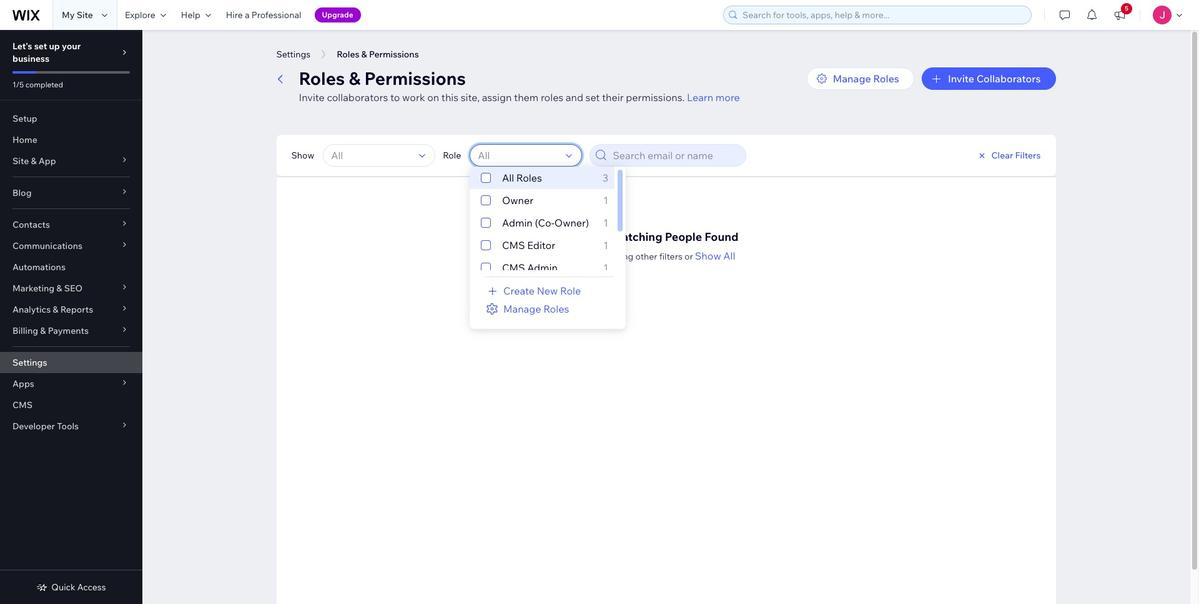 Task type: describe. For each thing, give the bounding box(es) containing it.
developer tools button
[[0, 416, 142, 437]]

& for site & app
[[31, 156, 37, 167]]

clear
[[992, 150, 1014, 161]]

invite collaborators
[[949, 72, 1041, 85]]

more
[[716, 91, 740, 104]]

people
[[665, 230, 703, 244]]

all roles
[[503, 172, 543, 184]]

clear filters button
[[977, 150, 1041, 161]]

1 vertical spatial admin
[[528, 262, 558, 274]]

list box containing all roles
[[470, 167, 626, 279]]

upgrade button
[[315, 7, 361, 22]]

create new role
[[504, 285, 581, 297]]

manage for manage roles button
[[504, 303, 542, 316]]

invite collaborators button
[[922, 67, 1056, 90]]

show all button
[[695, 249, 736, 264]]

no matching people found
[[594, 230, 739, 244]]

quick access
[[51, 582, 106, 594]]

settings link
[[0, 352, 142, 374]]

cms link
[[0, 395, 142, 416]]

analytics & reports button
[[0, 299, 142, 321]]

hire
[[226, 9, 243, 21]]

communications
[[12, 241, 83, 252]]

or
[[685, 251, 693, 262]]

seo
[[64, 283, 83, 294]]

site,
[[461, 91, 480, 104]]

billing & payments button
[[0, 321, 142, 342]]

let's
[[12, 41, 32, 52]]

1 for (co-
[[604, 217, 609, 229]]

set inside let's set up your business
[[34, 41, 47, 52]]

owner)
[[555, 217, 590, 229]]

contacts button
[[0, 214, 142, 236]]

hire a professional link
[[219, 0, 309, 30]]

permissions.
[[626, 91, 685, 104]]

up
[[49, 41, 60, 52]]

1 for editor
[[604, 239, 609, 252]]

cms admin
[[503, 262, 558, 274]]

let's set up your business
[[12, 41, 81, 64]]

my
[[62, 9, 75, 21]]

permissions for roles & permissions invite collaborators to work on this site, assign them roles and set their permissions. learn more
[[365, 67, 466, 89]]

quick
[[51, 582, 75, 594]]

learn more link
[[687, 91, 740, 104]]

filters
[[1016, 150, 1041, 161]]

& for roles & permissions invite collaborators to work on this site, assign them roles and set their permissions. learn more
[[349, 67, 361, 89]]

access
[[77, 582, 106, 594]]

cms inside sidebar element
[[12, 400, 33, 411]]

Search for tools, apps, help & more... field
[[739, 6, 1028, 24]]

marketing & seo
[[12, 283, 83, 294]]

upgrade
[[322, 10, 354, 19]]

home link
[[0, 129, 142, 151]]

cms for cms editor
[[503, 239, 525, 252]]

completed
[[26, 80, 63, 89]]

found
[[705, 230, 739, 244]]

collaborators
[[327, 91, 388, 104]]

them
[[514, 91, 539, 104]]

create
[[504, 285, 535, 297]]

0 vertical spatial admin
[[503, 217, 533, 229]]

site & app button
[[0, 151, 142, 172]]

analytics
[[12, 304, 51, 316]]

business
[[12, 53, 49, 64]]

3
[[603, 172, 609, 184]]

and
[[566, 91, 584, 104]]

clear filters
[[992, 150, 1041, 161]]

analytics & reports
[[12, 304, 93, 316]]

invite inside button
[[949, 72, 975, 85]]

collaborators
[[977, 72, 1041, 85]]

home
[[12, 134, 37, 146]]

site & app
[[12, 156, 56, 167]]

assign
[[482, 91, 512, 104]]

no
[[594, 230, 610, 244]]

role inside button
[[561, 285, 581, 297]]

apps button
[[0, 374, 142, 395]]

roles inside button
[[544, 303, 570, 316]]

sidebar element
[[0, 30, 142, 605]]

communications button
[[0, 236, 142, 257]]

cms editor
[[503, 239, 556, 252]]

manage roles for manage roles button
[[504, 303, 570, 316]]

Search email or name field
[[609, 145, 743, 166]]



Task type: vqa. For each thing, say whether or not it's contained in the screenshot.
THIS
yes



Task type: locate. For each thing, give the bounding box(es) containing it.
2 1 from the top
[[604, 217, 609, 229]]

permissions up to on the top of page
[[369, 49, 419, 60]]

1 vertical spatial all
[[724, 250, 736, 262]]

invite left collaborators on the left of the page
[[299, 91, 325, 104]]

0 horizontal spatial role
[[443, 150, 461, 161]]

1 vertical spatial role
[[561, 285, 581, 297]]

& for analytics & reports
[[53, 304, 58, 316]]

0 vertical spatial permissions
[[369, 49, 419, 60]]

1
[[604, 194, 609, 207], [604, 217, 609, 229], [604, 239, 609, 252], [604, 262, 609, 274]]

manage for manage roles link at the top of the page
[[833, 72, 872, 85]]

set left up at top
[[34, 41, 47, 52]]

settings up 'apps'
[[12, 357, 47, 369]]

automations
[[12, 262, 66, 273]]

1 horizontal spatial all field
[[474, 145, 563, 166]]

developer tools
[[12, 421, 79, 432]]

0 horizontal spatial set
[[34, 41, 47, 52]]

& for billing & payments
[[40, 326, 46, 337]]

app
[[39, 156, 56, 167]]

settings for settings button
[[277, 49, 311, 60]]

on
[[428, 91, 439, 104]]

tools
[[57, 421, 79, 432]]

roles inside button
[[337, 49, 360, 60]]

0 horizontal spatial manage
[[504, 303, 542, 316]]

cms
[[503, 239, 525, 252], [503, 262, 525, 274], [12, 400, 33, 411]]

0 vertical spatial invite
[[949, 72, 975, 85]]

3 1 from the top
[[604, 239, 609, 252]]

0 vertical spatial manage
[[833, 72, 872, 85]]

roles
[[541, 91, 564, 104]]

role down this
[[443, 150, 461, 161]]

show
[[292, 150, 314, 161], [695, 250, 722, 262]]

admin (co-owner)
[[503, 217, 590, 229]]

0 vertical spatial all
[[503, 172, 515, 184]]

all down found
[[724, 250, 736, 262]]

1 vertical spatial settings
[[12, 357, 47, 369]]

your
[[62, 41, 81, 52]]

role right new
[[561, 285, 581, 297]]

other
[[636, 251, 658, 262]]

1 horizontal spatial show
[[695, 250, 722, 262]]

admin down editor
[[528, 262, 558, 274]]

1 vertical spatial show
[[695, 250, 722, 262]]

0 horizontal spatial settings
[[12, 357, 47, 369]]

manage
[[833, 72, 872, 85], [504, 303, 542, 316]]

0 vertical spatial manage roles
[[833, 72, 900, 85]]

0 horizontal spatial invite
[[299, 91, 325, 104]]

automations link
[[0, 257, 142, 278]]

1 vertical spatial cms
[[503, 262, 525, 274]]

5
[[1126, 4, 1129, 12]]

manage roles for manage roles link at the top of the page
[[833, 72, 900, 85]]

try
[[597, 251, 610, 262]]

list box
[[470, 167, 626, 279]]

new
[[537, 285, 558, 297]]

1 horizontal spatial role
[[561, 285, 581, 297]]

all field down collaborators on the left of the page
[[328, 145, 416, 166]]

settings for settings link
[[12, 357, 47, 369]]

0 horizontal spatial manage roles
[[504, 303, 570, 316]]

roles & permissions invite collaborators to work on this site, assign them roles and set their permissions. learn more
[[299, 67, 740, 104]]

0 horizontal spatial all
[[503, 172, 515, 184]]

role
[[443, 150, 461, 161], [561, 285, 581, 297]]

All field
[[328, 145, 416, 166], [474, 145, 563, 166]]

billing
[[12, 326, 38, 337]]

roles & permissions button
[[331, 45, 425, 64]]

1 horizontal spatial site
[[77, 9, 93, 21]]

0 horizontal spatial all field
[[328, 145, 416, 166]]

invite inside roles & permissions invite collaborators to work on this site, assign them roles and set their permissions. learn more
[[299, 91, 325, 104]]

1/5 completed
[[12, 80, 63, 89]]

& inside popup button
[[31, 156, 37, 167]]

blog
[[12, 187, 32, 199]]

explore
[[125, 9, 156, 21]]

settings down professional
[[277, 49, 311, 60]]

1 vertical spatial manage
[[504, 303, 542, 316]]

settings button
[[270, 45, 317, 64]]

0 horizontal spatial site
[[12, 156, 29, 167]]

permissions inside button
[[369, 49, 419, 60]]

help
[[181, 9, 200, 21]]

billing & payments
[[12, 326, 89, 337]]

1 horizontal spatial all
[[724, 250, 736, 262]]

site right the my on the top left
[[77, 9, 93, 21]]

hire a professional
[[226, 9, 302, 21]]

set inside roles & permissions invite collaborators to work on this site, assign them roles and set their permissions. learn more
[[586, 91, 600, 104]]

0 vertical spatial role
[[443, 150, 461, 161]]

1 vertical spatial site
[[12, 156, 29, 167]]

0 horizontal spatial show
[[292, 150, 314, 161]]

roles inside roles & permissions invite collaborators to work on this site, assign them roles and set their permissions. learn more
[[299, 67, 345, 89]]

settings inside sidebar element
[[12, 357, 47, 369]]

cms left editor
[[503, 239, 525, 252]]

0 vertical spatial cms
[[503, 239, 525, 252]]

marketing
[[12, 283, 54, 294]]

a
[[245, 9, 250, 21]]

option
[[470, 167, 615, 189]]

option containing all roles
[[470, 167, 615, 189]]

professional
[[252, 9, 302, 21]]

None checkbox
[[470, 167, 615, 189], [470, 234, 615, 257], [470, 257, 615, 279], [470, 167, 615, 189], [470, 234, 615, 257], [470, 257, 615, 279]]

learn
[[687, 91, 714, 104]]

matching
[[612, 230, 663, 244]]

try using other filters or show all
[[597, 250, 736, 262]]

invite
[[949, 72, 975, 85], [299, 91, 325, 104]]

manage roles inside button
[[504, 303, 570, 316]]

manage inside manage roles link
[[833, 72, 872, 85]]

manage roles link
[[807, 67, 915, 90]]

manage inside manage roles button
[[504, 303, 542, 316]]

owner
[[503, 194, 534, 207]]

to
[[391, 91, 400, 104]]

1 all field from the left
[[328, 145, 416, 166]]

1 vertical spatial set
[[586, 91, 600, 104]]

cms down 'apps'
[[12, 400, 33, 411]]

all up "owner"
[[503, 172, 515, 184]]

admin down "owner"
[[503, 217, 533, 229]]

blog button
[[0, 182, 142, 204]]

apps
[[12, 379, 34, 390]]

1 vertical spatial invite
[[299, 91, 325, 104]]

2 vertical spatial cms
[[12, 400, 33, 411]]

manage roles
[[833, 72, 900, 85], [504, 303, 570, 316]]

permissions up work
[[365, 67, 466, 89]]

all field up all roles
[[474, 145, 563, 166]]

& inside button
[[362, 49, 367, 60]]

all
[[503, 172, 515, 184], [724, 250, 736, 262]]

permissions inside roles & permissions invite collaborators to work on this site, assign them roles and set their permissions. learn more
[[365, 67, 466, 89]]

1 horizontal spatial settings
[[277, 49, 311, 60]]

payments
[[48, 326, 89, 337]]

marketing & seo button
[[0, 278, 142, 299]]

1 horizontal spatial set
[[586, 91, 600, 104]]

& for marketing & seo
[[56, 283, 62, 294]]

work
[[402, 91, 425, 104]]

cms for cms admin
[[503, 262, 525, 274]]

using
[[612, 251, 634, 262]]

1 for admin
[[604, 262, 609, 274]]

0 vertical spatial set
[[34, 41, 47, 52]]

1 horizontal spatial manage
[[833, 72, 872, 85]]

site inside popup button
[[12, 156, 29, 167]]

1 horizontal spatial invite
[[949, 72, 975, 85]]

roles & permissions
[[337, 49, 419, 60]]

0 vertical spatial show
[[292, 150, 314, 161]]

1 horizontal spatial manage roles
[[833, 72, 900, 85]]

invite left the 'collaborators'
[[949, 72, 975, 85]]

reports
[[60, 304, 93, 316]]

site
[[77, 9, 93, 21], [12, 156, 29, 167]]

contacts
[[12, 219, 50, 231]]

setup
[[12, 113, 37, 124]]

help button
[[174, 0, 219, 30]]

developer
[[12, 421, 55, 432]]

set
[[34, 41, 47, 52], [586, 91, 600, 104]]

0 vertical spatial settings
[[277, 49, 311, 60]]

editor
[[528, 239, 556, 252]]

0 vertical spatial site
[[77, 9, 93, 21]]

4 1 from the top
[[604, 262, 609, 274]]

(co-
[[535, 217, 555, 229]]

cms up "create"
[[503, 262, 525, 274]]

my site
[[62, 9, 93, 21]]

filters
[[660, 251, 683, 262]]

1 vertical spatial permissions
[[365, 67, 466, 89]]

1/5
[[12, 80, 24, 89]]

None checkbox
[[470, 189, 615, 212], [470, 212, 615, 234], [470, 189, 615, 212], [470, 212, 615, 234]]

& for roles & permissions
[[362, 49, 367, 60]]

settings inside button
[[277, 49, 311, 60]]

quick access button
[[36, 582, 106, 594]]

1 vertical spatial manage roles
[[504, 303, 570, 316]]

setup link
[[0, 108, 142, 129]]

site down home
[[12, 156, 29, 167]]

set right and
[[586, 91, 600, 104]]

& inside roles & permissions invite collaborators to work on this site, assign them roles and set their permissions. learn more
[[349, 67, 361, 89]]

2 all field from the left
[[474, 145, 563, 166]]

& inside "dropdown button"
[[56, 283, 62, 294]]

permissions for roles & permissions
[[369, 49, 419, 60]]

5 button
[[1107, 0, 1134, 30]]

create new role button
[[485, 284, 581, 299]]

this
[[442, 91, 459, 104]]

settings
[[277, 49, 311, 60], [12, 357, 47, 369]]

their
[[602, 91, 624, 104]]

1 1 from the top
[[604, 194, 609, 207]]



